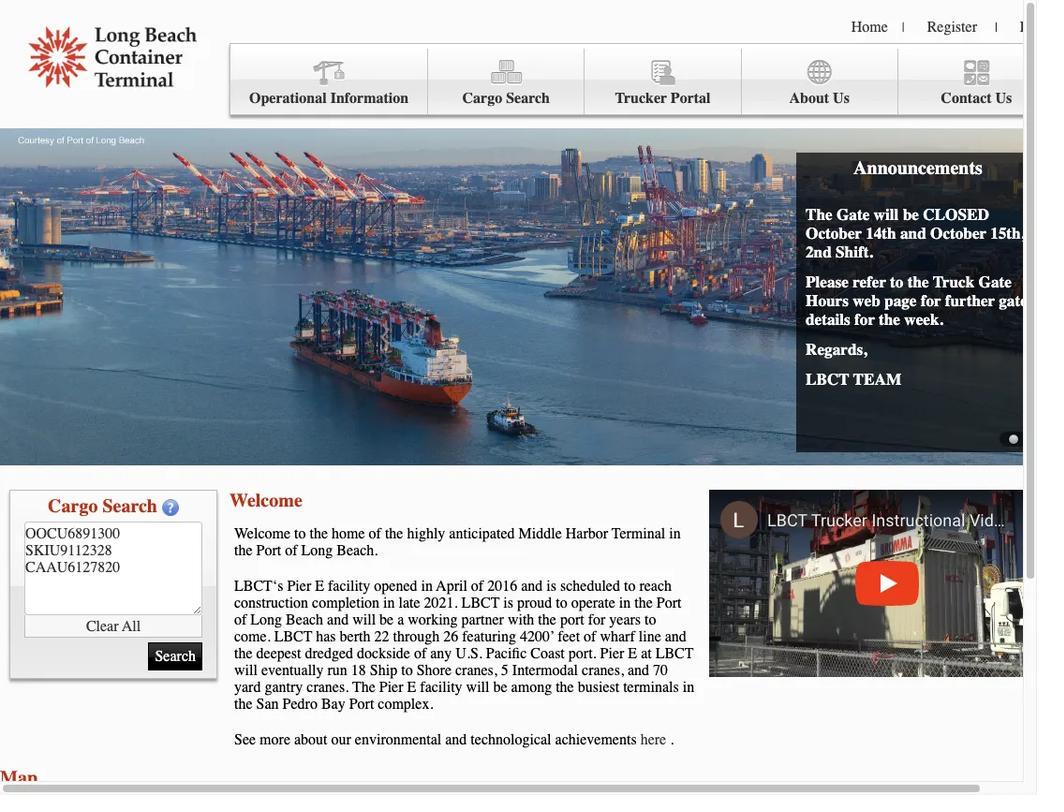 Task type: locate. For each thing, give the bounding box(es) containing it.
will inside the gate will be closed october 14th and october 15th, 2nd shift.
[[874, 205, 899, 224]]

e
[[315, 578, 324, 595], [628, 646, 637, 662], [407, 679, 416, 696]]

lbct left has
[[274, 629, 312, 646]]

contact us link
[[898, 49, 1037, 115]]

in right "operate"
[[619, 595, 631, 612]]

1 vertical spatial the
[[352, 679, 376, 696]]

2 horizontal spatial pier
[[600, 646, 624, 662]]

at
[[641, 646, 652, 662]]

| right home link
[[902, 20, 905, 36]]

in left late
[[383, 595, 395, 612]]

the left port
[[538, 612, 556, 629]]

pier
[[287, 578, 311, 595], [600, 646, 624, 662], [379, 679, 403, 696]]

trucker
[[615, 90, 667, 107]]

0 horizontal spatial cargo search
[[48, 496, 157, 517]]

cranes.
[[307, 679, 349, 696]]

lbct team
[[806, 370, 902, 389]]

0 horizontal spatial search
[[102, 496, 157, 517]]

2 vertical spatial port
[[349, 696, 374, 713]]

14th and
[[866, 224, 926, 243]]

gate inside please refer to the truck gate hours web page for further gate details for the week.
[[979, 273, 1012, 291]]

port inside welcome to the home of the highly anticipated middle harbor terminal in the port of long beach.
[[256, 543, 281, 559]]

operational
[[249, 90, 327, 107]]

and right the 2016
[[521, 578, 543, 595]]

e left shore
[[407, 679, 416, 696]]

yard
[[234, 679, 261, 696]]

0 horizontal spatial facility
[[328, 578, 370, 595]]

0 horizontal spatial e
[[315, 578, 324, 595]]

1 vertical spatial gate
[[979, 273, 1012, 291]]

1 horizontal spatial long
[[301, 543, 333, 559]]

long inside lbct's pier e facility opened in april of 2016 and is scheduled to reach construction completion in late 2021.  lbct is proud to operate in the port of long beach and will be a working partner with the port for years to come.  lbct has berth 22 through 26 featuring 4200' feet of wharf line and the deepest dredged dockside of any u.s. pacific coast port. pier e at lbct will eventually run 18 ship to shore cranes, 5 intermodal cranes, and 70 yard gantry cranes. the pier e facility will be among the busiest terminals in the san pedro bay port complex.
[[250, 612, 282, 629]]

be left a
[[380, 612, 394, 629]]

cargo
[[462, 90, 502, 107], [48, 496, 98, 517]]

home
[[851, 19, 888, 36]]

1 horizontal spatial cargo search
[[462, 90, 550, 107]]

2 | from the left
[[995, 20, 998, 36]]

1 horizontal spatial us
[[996, 90, 1012, 107]]

2 horizontal spatial port
[[657, 595, 682, 612]]

terminal
[[612, 526, 666, 543]]

0 vertical spatial pier
[[287, 578, 311, 595]]

in right late
[[421, 578, 433, 595]]

gate inside the gate will be closed october 14th and october 15th, 2nd shift.
[[837, 205, 870, 224]]

trucker portal
[[615, 90, 711, 107]]

be left among
[[493, 679, 507, 696]]

1 horizontal spatial search
[[506, 90, 550, 107]]

gate right truck
[[979, 273, 1012, 291]]

0 vertical spatial cargo search
[[462, 90, 550, 107]]

be
[[903, 205, 919, 224], [380, 612, 394, 629], [493, 679, 507, 696]]

0 horizontal spatial gate
[[837, 205, 870, 224]]

e left at
[[628, 646, 637, 662]]

0 horizontal spatial pier
[[287, 578, 311, 595]]

long left beach.
[[301, 543, 333, 559]]

is
[[547, 578, 557, 595], [503, 595, 513, 612]]

1 horizontal spatial october
[[930, 224, 987, 243]]

search
[[506, 90, 550, 107], [102, 496, 157, 517]]

0 vertical spatial cargo
[[462, 90, 502, 107]]

menu bar
[[230, 43, 1037, 115]]

log
[[1020, 19, 1037, 36]]

gate up shift.
[[837, 205, 870, 224]]

| left log
[[995, 20, 998, 36]]

of right home
[[369, 526, 381, 543]]

to left home
[[294, 526, 306, 543]]

1 vertical spatial cargo
[[48, 496, 98, 517]]

us for about us
[[833, 90, 850, 107]]

2021.
[[424, 595, 458, 612]]

0 horizontal spatial cranes,
[[455, 662, 497, 679]]

0 vertical spatial gate
[[837, 205, 870, 224]]

to
[[890, 273, 904, 291], [294, 526, 306, 543], [624, 578, 636, 595], [556, 595, 568, 612], [645, 612, 656, 629], [401, 662, 413, 679]]

for right page
[[921, 291, 941, 310]]

portal
[[671, 90, 711, 107]]

long down lbct's
[[250, 612, 282, 629]]

pier down 'dockside'
[[379, 679, 403, 696]]

us inside 'link'
[[996, 90, 1012, 107]]

gate
[[999, 291, 1028, 310]]

of up construction
[[285, 543, 298, 559]]

will
[[874, 205, 899, 224], [352, 612, 376, 629], [234, 662, 258, 679], [466, 679, 490, 696]]

lbct up featuring
[[462, 595, 500, 612]]

middle
[[519, 526, 562, 543]]

in
[[669, 526, 681, 543], [421, 578, 433, 595], [383, 595, 395, 612], [619, 595, 631, 612], [683, 679, 694, 696]]

2 october from the left
[[930, 224, 987, 243]]

for right port
[[588, 612, 606, 629]]

of down lbct's
[[234, 612, 247, 629]]

clear
[[86, 618, 119, 635]]

2 horizontal spatial e
[[628, 646, 637, 662]]

1 horizontal spatial pier
[[379, 679, 403, 696]]

is left scheduled
[[547, 578, 557, 595]]

1 us from the left
[[833, 90, 850, 107]]

2nd
[[806, 243, 832, 261]]

1 vertical spatial port
[[657, 595, 682, 612]]

18
[[351, 662, 366, 679]]

truck
[[933, 273, 975, 291]]

closed
[[923, 205, 989, 224]]

deepest
[[256, 646, 301, 662]]

0 vertical spatial be
[[903, 205, 919, 224]]

to left reach on the bottom right of page
[[624, 578, 636, 595]]

us right "about" in the right of the page
[[833, 90, 850, 107]]

see more about our environmental and technological achievements here .
[[234, 732, 674, 749]]

gantry
[[265, 679, 303, 696]]

lbct right at
[[656, 646, 694, 662]]

to right the refer
[[890, 273, 904, 291]]

0 horizontal spatial long
[[250, 612, 282, 629]]

contact us
[[941, 90, 1012, 107]]

complex.
[[378, 696, 433, 713]]

october up truck
[[930, 224, 987, 243]]

and
[[521, 578, 543, 595], [327, 612, 349, 629], [665, 629, 687, 646], [628, 662, 649, 679], [445, 732, 467, 749]]

1 vertical spatial pier
[[600, 646, 624, 662]]

us right contact
[[996, 90, 1012, 107]]

2 us from the left
[[996, 90, 1012, 107]]

1 horizontal spatial facility
[[420, 679, 463, 696]]

port
[[560, 612, 584, 629]]

0 horizontal spatial for
[[588, 612, 606, 629]]

register
[[927, 19, 977, 36]]

0 vertical spatial port
[[256, 543, 281, 559]]

15th,
[[991, 224, 1025, 243]]

in right 70
[[683, 679, 694, 696]]

feet
[[558, 629, 580, 646]]

for right details
[[855, 310, 875, 329]]

1 horizontal spatial |
[[995, 20, 998, 36]]

details
[[806, 310, 851, 329]]

1 horizontal spatial the
[[806, 205, 833, 224]]

1 vertical spatial welcome
[[234, 526, 291, 543]]

0 vertical spatial the
[[806, 205, 833, 224]]

be left closed
[[903, 205, 919, 224]]

lbct
[[806, 370, 850, 389], [462, 595, 500, 612], [274, 629, 312, 646], [656, 646, 694, 662]]

0 vertical spatial long
[[301, 543, 333, 559]]

0 horizontal spatial be
[[380, 612, 394, 629]]

port.
[[569, 646, 596, 662]]

reach
[[639, 578, 672, 595]]

here link
[[641, 732, 666, 749]]

eventually
[[261, 662, 324, 679]]

us
[[833, 90, 850, 107], [996, 90, 1012, 107]]

1 vertical spatial long
[[250, 612, 282, 629]]

2 vertical spatial e
[[407, 679, 416, 696]]

port right bay
[[349, 696, 374, 713]]

web
[[853, 291, 881, 310]]

|
[[902, 20, 905, 36], [995, 20, 998, 36]]

scheduled
[[560, 578, 620, 595]]

pier up beach
[[287, 578, 311, 595]]

cranes, down wharf
[[582, 662, 624, 679]]

october up the please on the top of the page
[[806, 224, 862, 243]]

0 horizontal spatial october
[[806, 224, 862, 243]]

2 horizontal spatial be
[[903, 205, 919, 224]]

construction
[[234, 595, 308, 612]]

0 horizontal spatial cargo
[[48, 496, 98, 517]]

0 horizontal spatial port
[[256, 543, 281, 559]]

is left 'proud' at the bottom
[[503, 595, 513, 612]]

about us link
[[742, 49, 898, 115]]

home link
[[851, 19, 888, 36]]

cranes, left 5
[[455, 662, 497, 679]]

1 horizontal spatial is
[[547, 578, 557, 595]]

facility down beach.
[[328, 578, 370, 595]]

0 horizontal spatial |
[[902, 20, 905, 36]]

the left home
[[310, 526, 328, 543]]

welcome inside welcome to the home of the highly anticipated middle harbor terminal in the port of long beach.
[[234, 526, 291, 543]]

pier right port.
[[600, 646, 624, 662]]

for
[[921, 291, 941, 310], [855, 310, 875, 329], [588, 612, 606, 629]]

long
[[301, 543, 333, 559], [250, 612, 282, 629]]

1 vertical spatial cargo search
[[48, 496, 157, 517]]

will down come.
[[234, 662, 258, 679]]

will down the announcements
[[874, 205, 899, 224]]

the up yard
[[234, 646, 253, 662]]

e up beach
[[315, 578, 324, 595]]

1 horizontal spatial cargo
[[462, 90, 502, 107]]

facility
[[328, 578, 370, 595], [420, 679, 463, 696]]

port up lbct's
[[256, 543, 281, 559]]

log link
[[1020, 19, 1037, 36]]

0 horizontal spatial the
[[352, 679, 376, 696]]

for inside lbct's pier e facility opened in april of 2016 and is scheduled to reach construction completion in late 2021.  lbct is proud to operate in the port of long beach and will be a working partner with the port for years to come.  lbct has berth 22 through 26 featuring 4200' feet of wharf line and the deepest dredged dockside of any u.s. pacific coast port. pier e at lbct will eventually run 18 ship to shore cranes, 5 intermodal cranes, and 70 yard gantry cranes. the pier e facility will be among the busiest terminals in the san pedro bay port complex.
[[588, 612, 606, 629]]

1 vertical spatial search
[[102, 496, 157, 517]]

please refer to the truck gate hours web page for further gate details for the week.
[[806, 273, 1028, 329]]

facility down any
[[420, 679, 463, 696]]

port
[[256, 543, 281, 559], [657, 595, 682, 612], [349, 696, 374, 713]]

cargo search
[[462, 90, 550, 107], [48, 496, 157, 517]]

long inside welcome to the home of the highly anticipated middle harbor terminal in the port of long beach.
[[301, 543, 333, 559]]

the up 2nd
[[806, 205, 833, 224]]

the
[[806, 205, 833, 224], [352, 679, 376, 696]]

None submit
[[148, 643, 202, 671]]

0 vertical spatial e
[[315, 578, 324, 595]]

0 vertical spatial welcome
[[230, 490, 302, 512]]

welcome for welcome
[[230, 490, 302, 512]]

all
[[122, 618, 141, 635]]

of
[[369, 526, 381, 543], [285, 543, 298, 559], [471, 578, 484, 595], [234, 612, 247, 629], [584, 629, 596, 646], [414, 646, 427, 662]]

berth
[[340, 629, 371, 646]]

0 horizontal spatial us
[[833, 90, 850, 107]]

1 horizontal spatial port
[[349, 696, 374, 713]]

in right terminal
[[669, 526, 681, 543]]

lbct's
[[234, 578, 283, 595]]

26
[[443, 629, 458, 646]]

1 horizontal spatial cranes,
[[582, 662, 624, 679]]

the
[[908, 273, 929, 291], [879, 310, 900, 329], [310, 526, 328, 543], [385, 526, 403, 543], [234, 543, 253, 559], [635, 595, 653, 612], [538, 612, 556, 629], [234, 646, 253, 662], [556, 679, 574, 696], [234, 696, 253, 713]]

1 horizontal spatial be
[[493, 679, 507, 696]]

shift.
[[836, 243, 873, 261]]

beach
[[286, 612, 323, 629]]

1 horizontal spatial gate
[[979, 273, 1012, 291]]

port up the line
[[657, 595, 682, 612]]

welcome to the home of the highly anticipated middle harbor terminal in the port of long beach.
[[234, 526, 681, 559]]

the right run on the bottom of the page
[[352, 679, 376, 696]]

will left 5
[[466, 679, 490, 696]]

april
[[436, 578, 467, 595]]



Task type: vqa. For each thing, say whether or not it's contained in the screenshot.
10/8/23 The Gate will be CLOSED October 14th and October 15th, 2nd Shift. Please refer to the Truck Gate Hours web page for further gate details for th
no



Task type: describe. For each thing, give the bounding box(es) containing it.
u.s.
[[456, 646, 482, 662]]

please
[[806, 273, 849, 291]]

about
[[294, 732, 328, 749]]

intermodal
[[512, 662, 578, 679]]

2 vertical spatial pier
[[379, 679, 403, 696]]

in inside welcome to the home of the highly anticipated middle harbor terminal in the port of long beach.
[[669, 526, 681, 543]]

0 horizontal spatial is
[[503, 595, 513, 612]]

2016
[[487, 578, 517, 595]]

cargo search link
[[428, 49, 585, 115]]

and right the line
[[665, 629, 687, 646]]

achievements
[[555, 732, 637, 749]]

4200'
[[520, 629, 554, 646]]

years
[[609, 612, 641, 629]]

technological
[[471, 732, 551, 749]]

0 vertical spatial facility
[[328, 578, 370, 595]]

regards,​
[[806, 340, 867, 359]]

lbct down regards,​ on the top of page
[[806, 370, 850, 389]]

and left 70
[[628, 662, 649, 679]]

the left truck
[[908, 273, 929, 291]]

of right feet
[[584, 629, 596, 646]]

trucker portal link
[[585, 49, 742, 115]]

0 vertical spatial search
[[506, 90, 550, 107]]

1 cranes, from the left
[[455, 662, 497, 679]]

terminals
[[623, 679, 679, 696]]

2 vertical spatial be
[[493, 679, 507, 696]]

ship
[[370, 662, 397, 679]]

operational information
[[249, 90, 409, 107]]

a
[[397, 612, 404, 629]]

any
[[430, 646, 452, 662]]

1 vertical spatial be
[[380, 612, 394, 629]]

busiest
[[578, 679, 620, 696]]

to inside please refer to the truck gate hours web page for further gate details for the week.
[[890, 273, 904, 291]]

about
[[789, 90, 829, 107]]

pacific
[[486, 646, 527, 662]]

1 october from the left
[[806, 224, 862, 243]]

map
[[0, 767, 37, 789]]

among
[[511, 679, 552, 696]]

working
[[408, 612, 458, 629]]

san
[[256, 696, 279, 713]]

and right beach
[[327, 612, 349, 629]]

further
[[945, 291, 995, 310]]

completion
[[312, 595, 380, 612]]

menu bar containing operational information
[[230, 43, 1037, 115]]

the left week.
[[879, 310, 900, 329]]

the gate will be closed october 14th and october 15th, 2nd shift.
[[806, 205, 1025, 261]]

of left the 2016
[[471, 578, 484, 595]]

welcome for welcome to the home of the highly anticipated middle harbor terminal in the port of long beach.
[[234, 526, 291, 543]]

contact
[[941, 90, 992, 107]]

harbor
[[566, 526, 608, 543]]

5
[[501, 662, 509, 679]]

operational information link
[[231, 49, 428, 115]]

to inside welcome to the home of the highly anticipated middle harbor terminal in the port of long beach.
[[294, 526, 306, 543]]

Enter container numbers and/ or booking numbers. text field
[[24, 522, 202, 616]]

partner
[[462, 612, 504, 629]]

dockside
[[357, 646, 410, 662]]

1 horizontal spatial for
[[855, 310, 875, 329]]

beach.
[[337, 543, 378, 559]]

will left a
[[352, 612, 376, 629]]

us for contact us
[[996, 90, 1012, 107]]

1 horizontal spatial e
[[407, 679, 416, 696]]

clear all
[[86, 618, 141, 635]]

our
[[331, 732, 351, 749]]

anticipated
[[449, 526, 515, 543]]

of left any
[[414, 646, 427, 662]]

2 cranes, from the left
[[582, 662, 624, 679]]

the right among
[[556, 679, 574, 696]]

wharf
[[600, 629, 635, 646]]

1 vertical spatial facility
[[420, 679, 463, 696]]

run
[[328, 662, 347, 679]]

22
[[374, 629, 389, 646]]

come.
[[234, 629, 270, 646]]

line
[[639, 629, 661, 646]]

pedro
[[283, 696, 318, 713]]

the inside lbct's pier e facility opened in april of 2016 and is scheduled to reach construction completion in late 2021.  lbct is proud to operate in the port of long beach and will be a working partner with the port for years to come.  lbct has berth 22 through 26 featuring 4200' feet of wharf line and the deepest dredged dockside of any u.s. pacific coast port. pier e at lbct will eventually run 18 ship to shore cranes, 5 intermodal cranes, and 70 yard gantry cranes. the pier e facility will be among the busiest terminals in the san pedro bay port complex.
[[352, 679, 376, 696]]

the left san
[[234, 696, 253, 713]]

clear all button
[[24, 616, 202, 638]]

the left "highly"
[[385, 526, 403, 543]]

register link
[[927, 19, 977, 36]]

1 vertical spatial e
[[628, 646, 637, 662]]

1 | from the left
[[902, 20, 905, 36]]

week.
[[904, 310, 943, 329]]

70
[[653, 662, 668, 679]]

lbct's pier e facility opened in april of 2016 and is scheduled to reach construction completion in late 2021.  lbct is proud to operate in the port of long beach and will be a working partner with the port for years to come.  lbct has berth 22 through 26 featuring 4200' feet of wharf line and the deepest dredged dockside of any u.s. pacific coast port. pier e at lbct will eventually run 18 ship to shore cranes, 5 intermodal cranes, and 70 yard gantry cranes. the pier e facility will be among the busiest terminals in the san pedro bay port complex.
[[234, 578, 694, 713]]

2 horizontal spatial for
[[921, 291, 941, 310]]

the up the line
[[635, 595, 653, 612]]

information
[[330, 90, 409, 107]]

about us
[[789, 90, 850, 107]]

featuring
[[462, 629, 516, 646]]

the up lbct's
[[234, 543, 253, 559]]

opened
[[374, 578, 417, 595]]

here
[[641, 732, 666, 749]]

be inside the gate will be closed october 14th and october 15th, 2nd shift.
[[903, 205, 919, 224]]

the inside the gate will be closed october 14th and october 15th, 2nd shift.
[[806, 205, 833, 224]]

home
[[332, 526, 365, 543]]

and left the technological
[[445, 732, 467, 749]]

announcements
[[854, 157, 983, 179]]

refer
[[853, 273, 886, 291]]

coast
[[531, 646, 565, 662]]

bay
[[321, 696, 345, 713]]

page
[[885, 291, 917, 310]]

to right ship
[[401, 662, 413, 679]]

operate
[[571, 595, 615, 612]]

to right years
[[645, 612, 656, 629]]

late
[[399, 595, 420, 612]]

with
[[508, 612, 534, 629]]

environmental
[[355, 732, 442, 749]]

has
[[316, 629, 336, 646]]

to right 'proud' at the bottom
[[556, 595, 568, 612]]

dredged
[[305, 646, 353, 662]]

.
[[670, 732, 674, 749]]

proud
[[517, 595, 552, 612]]

more
[[260, 732, 290, 749]]



